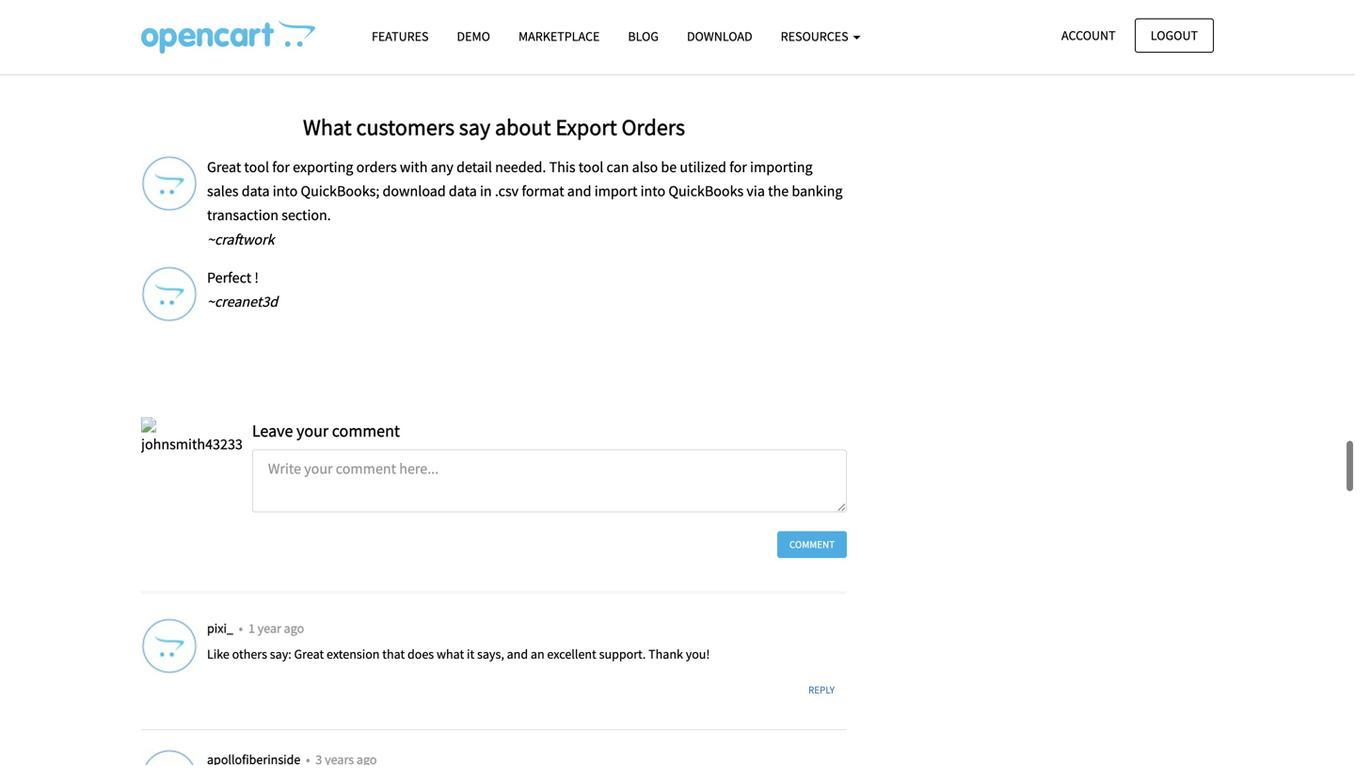 Task type: locate. For each thing, give the bounding box(es) containing it.
great right say:
[[294, 646, 324, 663]]

say:
[[270, 646, 291, 663]]

opencart - export orders image
[[141, 20, 315, 54]]

features link
[[358, 20, 443, 53]]

sales
[[207, 182, 239, 201]]

demo
[[457, 28, 490, 45]]

download link
[[673, 20, 767, 53]]

like others say: great extension that does what it says, and an excellent support. thank you!
[[207, 646, 710, 663]]

0 vertical spatial great
[[207, 158, 241, 176]]

data left in on the top left of the page
[[449, 182, 477, 201]]

exporting
[[293, 158, 353, 176]]

reply button
[[796, 677, 847, 703]]

utilized
[[680, 158, 726, 176]]

comment button
[[777, 531, 847, 558]]

great
[[207, 158, 241, 176], [294, 646, 324, 663]]

comment
[[789, 538, 835, 551]]

1 horizontal spatial data
[[449, 182, 477, 201]]

for
[[272, 158, 290, 176], [729, 158, 747, 176]]

an
[[531, 646, 545, 663]]

and left an
[[507, 646, 528, 663]]

great up sales
[[207, 158, 241, 176]]

perfect ! ~creanet3d
[[207, 268, 278, 311]]

data up transaction
[[242, 182, 270, 201]]

marketplace link
[[504, 20, 614, 53]]

0 vertical spatial and
[[567, 182, 591, 201]]

1 horizontal spatial into
[[640, 182, 665, 201]]

1 horizontal spatial for
[[729, 158, 747, 176]]

account
[[1062, 27, 1116, 44]]

download
[[383, 182, 446, 201]]

import
[[594, 182, 637, 201]]

for up via
[[729, 158, 747, 176]]

great tool for exporting orders with any detail needed. this tool can also be utilized for importing sales data into quickbooks; download data in .csv format and import into quickbooks via the banking transaction section. ~craftwork
[[207, 158, 843, 249]]

.csv
[[495, 182, 519, 201]]

0 horizontal spatial for
[[272, 158, 290, 176]]

craftwork image
[[141, 155, 198, 212]]

support.
[[599, 646, 646, 663]]

and down this
[[567, 182, 591, 201]]

ago
[[284, 620, 304, 637]]

reply
[[808, 683, 835, 696]]

the
[[768, 182, 789, 201]]

excellent
[[547, 646, 596, 663]]

0 horizontal spatial data
[[242, 182, 270, 201]]

any
[[431, 158, 453, 176]]

pixi_
[[207, 620, 236, 637]]

Leave your comment text field
[[252, 449, 847, 512]]

that
[[382, 646, 405, 663]]

with
[[400, 158, 428, 176]]

orders
[[622, 113, 685, 141]]

tool left can
[[578, 158, 604, 176]]

2 for from the left
[[729, 158, 747, 176]]

and inside great tool for exporting orders with any detail needed. this tool can also be utilized for importing sales data into quickbooks; download data in .csv format and import into quickbooks via the banking transaction section. ~craftwork
[[567, 182, 591, 201]]

for left "exporting"
[[272, 158, 290, 176]]

importing
[[750, 158, 813, 176]]

blog link
[[614, 20, 673, 53]]

~creanet3d
[[207, 292, 278, 311]]

what customers say about export orders
[[303, 113, 685, 141]]

be
[[661, 158, 677, 176]]

leave
[[252, 420, 293, 441]]

0 horizontal spatial into
[[273, 182, 298, 201]]

in
[[480, 182, 492, 201]]

detail
[[456, 158, 492, 176]]

1 for from the left
[[272, 158, 290, 176]]

into up 'section.'
[[273, 182, 298, 201]]

1 horizontal spatial tool
[[578, 158, 604, 176]]

0 horizontal spatial tool
[[244, 158, 269, 176]]

tool up transaction
[[244, 158, 269, 176]]

into down the also
[[640, 182, 665, 201]]

into
[[273, 182, 298, 201], [640, 182, 665, 201]]

blog
[[628, 28, 659, 45]]

1 data from the left
[[242, 182, 270, 201]]

and
[[567, 182, 591, 201], [507, 646, 528, 663]]

quickbooks
[[668, 182, 744, 201]]

1 horizontal spatial and
[[567, 182, 591, 201]]

say
[[459, 113, 490, 141]]

0 horizontal spatial great
[[207, 158, 241, 176]]

tool
[[244, 158, 269, 176], [578, 158, 604, 176]]

1 vertical spatial and
[[507, 646, 528, 663]]

logout
[[1151, 27, 1198, 44]]

2 tool from the left
[[578, 158, 604, 176]]

thank
[[649, 646, 683, 663]]

1 horizontal spatial great
[[294, 646, 324, 663]]

data
[[242, 182, 270, 201], [449, 182, 477, 201]]

resources
[[781, 28, 851, 45]]

you!
[[686, 646, 710, 663]]

others
[[232, 646, 267, 663]]



Task type: describe. For each thing, give the bounding box(es) containing it.
!
[[254, 268, 259, 287]]

banking
[[792, 182, 843, 201]]

1
[[248, 620, 255, 637]]

account link
[[1046, 18, 1132, 53]]

1 vertical spatial great
[[294, 646, 324, 663]]

download
[[687, 28, 753, 45]]

export
[[556, 113, 617, 141]]

format
[[522, 182, 564, 201]]

resources link
[[767, 20, 875, 53]]

demo link
[[443, 20, 504, 53]]

does
[[407, 646, 434, 663]]

can
[[607, 158, 629, 176]]

leave your comment
[[252, 420, 400, 441]]

johnsmith43233 image
[[141, 417, 243, 457]]

like
[[207, 646, 229, 663]]

creanet3d image
[[141, 266, 198, 322]]

your
[[296, 420, 329, 441]]

customers
[[356, 113, 455, 141]]

pixi_ image
[[141, 618, 198, 674]]

it
[[467, 646, 474, 663]]

great inside great tool for exporting orders with any detail needed. this tool can also be utilized for importing sales data into quickbooks; download data in .csv format and import into quickbooks via the banking transaction section. ~craftwork
[[207, 158, 241, 176]]

extension
[[327, 646, 380, 663]]

features
[[372, 28, 429, 45]]

also
[[632, 158, 658, 176]]

0 horizontal spatial and
[[507, 646, 528, 663]]

1 tool from the left
[[244, 158, 269, 176]]

2 into from the left
[[640, 182, 665, 201]]

says,
[[477, 646, 504, 663]]

perfect
[[207, 268, 251, 287]]

quickbooks;
[[301, 182, 380, 201]]

what
[[437, 646, 464, 663]]

logout link
[[1135, 18, 1214, 53]]

year
[[258, 620, 281, 637]]

1 into from the left
[[273, 182, 298, 201]]

2 data from the left
[[449, 182, 477, 201]]

comment
[[332, 420, 400, 441]]

via
[[747, 182, 765, 201]]

1 year ago
[[248, 620, 304, 637]]

apollofiberinside image
[[141, 749, 198, 765]]

transaction
[[207, 206, 279, 225]]

about
[[495, 113, 551, 141]]

this
[[549, 158, 575, 176]]

marketplace
[[518, 28, 600, 45]]

needed.
[[495, 158, 546, 176]]

section.
[[282, 206, 331, 225]]

orders
[[356, 158, 397, 176]]

~craftwork
[[207, 230, 274, 249]]

what
[[303, 113, 352, 141]]



Task type: vqa. For each thing, say whether or not it's contained in the screenshot.
multipurpose within "Accura Forest V-1 Multipurpose Theme $19.99"
no



